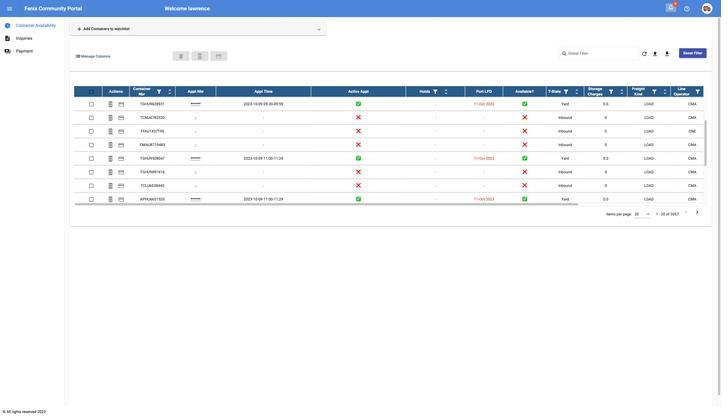 Task type: vqa. For each thing, say whether or not it's contained in the screenshot.


Task type: locate. For each thing, give the bounding box(es) containing it.
appt for appt time
[[254, 89, 263, 94]]

10 row from the top
[[74, 193, 714, 206]]

11-oct-2023 for tghu9508047
[[474, 156, 494, 161]]

3 11-oct-2023 from the top
[[474, 156, 494, 161]]

1 11:29 from the top
[[274, 156, 283, 161]]

1 - link from the top
[[195, 88, 196, 93]]

no color image inside the help_outline popup button
[[684, 6, 690, 12]]

7 cma from the top
[[688, 184, 697, 188]]

appt
[[188, 89, 196, 94], [254, 89, 263, 94], [360, 89, 369, 94]]

state
[[552, 89, 561, 94]]

20 right page:
[[635, 212, 639, 217]]

1 0 from the top
[[605, 116, 607, 120]]

containers
[[91, 27, 109, 31]]

help_outline
[[684, 6, 690, 12]]

3 row from the top
[[74, 97, 714, 111]]

payment for tghu9508047
[[118, 156, 124, 162]]

appt nbr column header
[[175, 86, 216, 97]]

no color image inside notifications_none popup button
[[668, 4, 674, 10]]

5 - link from the top
[[195, 170, 196, 174]]

book_online button for tghu9628931
[[105, 99, 116, 109]]

filter_alt right freight kind
[[651, 89, 658, 95]]

1 20 from the left
[[635, 212, 639, 217]]

3 cma from the top
[[688, 116, 697, 120]]

unfold_more for storage charges
[[619, 89, 625, 95]]

0 for tcnu6782520
[[605, 116, 607, 120]]

1 vertical spatial 11:29
[[274, 197, 283, 202]]

yard for tghu9508047
[[562, 156, 569, 161]]

20 left of on the right bottom
[[661, 212, 665, 217]]

book_online for tghu9897416
[[107, 169, 114, 176]]

book_online for aphu6651520
[[107, 197, 114, 203]]

inbound for ffau1437195
[[559, 129, 572, 134]]

4 load from the top
[[645, 129, 654, 134]]

4 yard from the top
[[562, 197, 569, 202]]

8 load from the top
[[645, 184, 654, 188]]

file_upload
[[652, 51, 658, 57]]

4 column header from the left
[[584, 86, 628, 97]]

2 ****** from the top
[[191, 156, 201, 161]]

delete image
[[178, 53, 184, 59]]

11:00-
[[264, 156, 274, 161], [264, 197, 274, 202]]

10- for aphu6651520
[[253, 197, 258, 202]]

container up inquiries
[[16, 23, 34, 28]]

0.0 for tghu9508047
[[603, 156, 609, 161]]

Global Watchlist Filter field
[[568, 52, 636, 57]]

navigation containing watch_later
[[0, 17, 64, 58]]

reset
[[684, 51, 693, 55]]

0 for tclu6538440
[[605, 184, 607, 188]]

search
[[562, 51, 568, 56]]

book_online for tclu6538440
[[107, 183, 114, 189]]

book_online button for tghu9508047
[[105, 153, 116, 164]]

11- for aphu6651520
[[474, 197, 479, 202]]

no color image containing notifications_none
[[668, 4, 674, 10]]

5 filter_alt button from the left
[[649, 86, 660, 97]]

4 cma from the top
[[688, 143, 697, 147]]

unfold_more button right gesu6682788
[[164, 86, 175, 97]]

1 0.0 from the top
[[603, 88, 609, 93]]

3 10- from the top
[[253, 197, 258, 202]]

payment for gesu6682788
[[118, 88, 124, 94]]

0 vertical spatial ******
[[191, 102, 201, 106]]

port
[[476, 89, 484, 94]]

no color image containing payments
[[4, 48, 11, 54]]

1 vertical spatial 2023-
[[244, 156, 253, 161]]

container for availability
[[16, 23, 34, 28]]

2 filter_alt from the left
[[432, 89, 439, 95]]

ffau1437195
[[141, 129, 164, 134]]

navigate_next button
[[693, 209, 702, 217]]

3 2023- from the top
[[244, 197, 253, 202]]

2 0.0 from the top
[[603, 102, 609, 106]]

2 vertical spatial ******
[[191, 197, 201, 202]]

book_online for tghu9508047
[[107, 156, 114, 162]]

payment for tghu9897416
[[118, 169, 124, 176]]

add
[[76, 26, 83, 32]]

4 inbound from the top
[[559, 170, 572, 174]]

2023
[[486, 88, 494, 93], [486, 102, 494, 106], [486, 156, 494, 161], [486, 197, 494, 202], [37, 410, 46, 414]]

file_download button
[[662, 48, 673, 59]]

3 0.0 from the top
[[603, 156, 609, 161]]

8 cma from the top
[[688, 197, 697, 202]]

1 vertical spatial 09
[[258, 156, 263, 161]]

2 horizontal spatial appt
[[360, 89, 369, 94]]

filter_alt right "line operator"
[[695, 89, 701, 95]]

4 11- from the top
[[474, 197, 479, 202]]

unfold_more for container nbr
[[167, 89, 173, 95]]

unfold_more
[[167, 89, 173, 95], [443, 89, 449, 95], [574, 89, 580, 95], [619, 89, 625, 95], [662, 89, 668, 95]]

filter_alt button for line operator
[[692, 86, 703, 97]]

availability
[[35, 23, 56, 28]]

grid
[[74, 84, 714, 206]]

4 row from the top
[[74, 111, 714, 125]]

2 11-oct-2023 from the top
[[474, 102, 494, 106]]

payment button for tclu6538440
[[116, 181, 127, 191]]

no color image
[[668, 4, 674, 10], [684, 6, 690, 12], [4, 22, 11, 29], [562, 51, 568, 57], [641, 51, 648, 57], [75, 53, 81, 59], [118, 88, 124, 94], [156, 89, 162, 95], [167, 89, 173, 95], [443, 89, 449, 95], [574, 89, 580, 95], [608, 89, 614, 95], [619, 89, 625, 95], [107, 101, 114, 108], [118, 101, 124, 108], [107, 115, 114, 121], [118, 115, 124, 121], [107, 129, 114, 135], [118, 142, 124, 149], [107, 156, 114, 162], [118, 156, 124, 162], [107, 169, 114, 176], [118, 183, 124, 189], [107, 197, 114, 203], [683, 209, 690, 216]]

9 load from the top
[[645, 197, 654, 202]]

watchlist
[[114, 27, 130, 31]]

1 row from the top
[[74, 84, 714, 97]]

book_online for tcnu6782520
[[107, 115, 114, 121]]

****** for aphu6651520
[[191, 197, 201, 202]]

filter_alt button for storage charges
[[606, 86, 617, 97]]

11- for tghu9628931
[[474, 102, 479, 106]]

11:29
[[274, 156, 283, 161], [274, 197, 283, 202]]

4 oct- from the top
[[479, 197, 486, 202]]

no color image
[[6, 6, 13, 12], [76, 26, 83, 32], [4, 35, 11, 42], [4, 48, 11, 54], [652, 51, 658, 57], [664, 51, 670, 57], [197, 53, 203, 59], [216, 53, 222, 59], [107, 88, 114, 94], [432, 89, 439, 95], [563, 89, 569, 95], [651, 89, 658, 95], [662, 89, 668, 95], [695, 89, 701, 95], [118, 129, 124, 135], [107, 142, 114, 149], [118, 169, 124, 176], [107, 183, 114, 189], [118, 197, 124, 203], [694, 209, 701, 216]]

port lfd column header
[[465, 86, 503, 97]]

11:29 for aphu6651520
[[274, 197, 283, 202]]

oct- for tghu9628931
[[479, 102, 486, 106]]

5 load from the top
[[645, 143, 654, 147]]

✅
[[522, 88, 527, 93], [356, 102, 361, 106], [522, 102, 527, 106], [356, 156, 361, 161], [522, 156, 527, 161], [356, 197, 361, 202], [522, 197, 527, 202]]

1 11- from the top
[[474, 88, 479, 93]]

yard
[[562, 88, 569, 93], [562, 102, 569, 106], [562, 156, 569, 161], [562, 197, 569, 202]]

appt for appt nbr
[[188, 89, 196, 94]]

3 unfold_more button from the left
[[572, 86, 582, 97]]

unfold_more for freight kind
[[662, 89, 668, 95]]

container inside navigation
[[16, 23, 34, 28]]

container availability
[[16, 23, 56, 28]]

0 vertical spatial 2023-
[[244, 102, 253, 106]]

filter_alt inside column header
[[695, 89, 701, 95]]

0 vertical spatial 09
[[258, 102, 263, 106]]

cma for tghu9508047
[[688, 156, 697, 161]]

1 load from the top
[[645, 88, 654, 93]]

no color image containing search
[[562, 51, 568, 57]]

book_online button for ffau1437195
[[105, 126, 116, 137]]

2 ****** link from the top
[[191, 156, 201, 161]]

book_online for gesu6682788
[[107, 88, 114, 94]]

container for nbr
[[133, 87, 151, 91]]

t-state filter_alt
[[548, 89, 569, 95]]

no color image containing menu
[[6, 6, 13, 12]]

0 for cmau8719485
[[605, 143, 607, 147]]

navigation
[[0, 17, 64, 58]]

book_online for cmau8719485
[[107, 142, 114, 149]]

1 horizontal spatial nbr
[[197, 89, 204, 94]]

3 appt from the left
[[360, 89, 369, 94]]

5 unfold_more button from the left
[[660, 86, 671, 97]]

6 - link from the top
[[195, 184, 196, 188]]

- link for tclu6538440
[[195, 184, 196, 188]]

4 0 from the top
[[605, 170, 607, 174]]

****** link
[[191, 102, 201, 106], [191, 156, 201, 161], [191, 197, 201, 202]]

1 ****** from the top
[[191, 102, 201, 106]]

4 filter_alt button from the left
[[606, 86, 617, 97]]

1 11:00- from the top
[[264, 156, 274, 161]]

column header
[[130, 86, 175, 97], [406, 86, 465, 97], [546, 86, 584, 97], [584, 86, 628, 97], [628, 86, 671, 97]]

1 yard from the top
[[562, 88, 569, 93]]

11-oct-2023
[[474, 88, 494, 93], [474, 102, 494, 106], [474, 156, 494, 161], [474, 197, 494, 202]]

filter_alt right state
[[563, 89, 569, 95]]

3 ****** link from the top
[[191, 197, 201, 202]]

0 horizontal spatial nbr
[[139, 92, 145, 96]]

1 09 from the top
[[258, 102, 263, 106]]

5 column header from the left
[[628, 86, 671, 97]]

2 11- from the top
[[474, 102, 479, 106]]

2 filter_alt button from the left
[[430, 86, 441, 97]]

2 11:29 from the top
[[274, 197, 283, 202]]

1 unfold_more from the left
[[167, 89, 173, 95]]

unfold_more button left freight kind
[[617, 86, 627, 97]]

1 inbound from the top
[[559, 116, 572, 120]]

filter_alt
[[156, 89, 162, 95], [432, 89, 439, 95], [563, 89, 569, 95], [608, 89, 614, 95], [651, 89, 658, 95], [695, 89, 701, 95]]

unfold_more right holds filter_alt
[[443, 89, 449, 95]]

unfold_more left "line operator"
[[662, 89, 668, 95]]

cma for tclu6538440
[[688, 184, 697, 188]]

no color image inside navigation
[[4, 22, 11, 29]]

5 unfold_more from the left
[[662, 89, 668, 95]]

yard for aphu6651520
[[562, 197, 569, 202]]

4 - link from the top
[[195, 143, 196, 147]]

3 filter_alt from the left
[[563, 89, 569, 95]]

unfold_more right t-state filter_alt
[[574, 89, 580, 95]]

payment button
[[210, 51, 227, 61], [116, 85, 127, 96], [116, 99, 127, 109], [116, 112, 127, 123], [116, 126, 127, 137], [116, 140, 127, 150], [116, 153, 127, 164], [116, 167, 127, 178], [116, 181, 127, 191], [116, 194, 127, 205]]

0.0 for aphu6651520
[[603, 197, 609, 202]]

no color image containing file_upload
[[652, 51, 658, 57]]

****** for tghu9508047
[[191, 156, 201, 161]]

line
[[678, 87, 686, 91]]

tghu9508047
[[140, 156, 165, 161]]

no color image containing navigate_before
[[683, 209, 690, 216]]

add
[[83, 27, 90, 31]]

3 09 from the top
[[258, 197, 263, 202]]

nbr inside container nbr
[[139, 92, 145, 96]]

lawrence
[[188, 5, 210, 12]]

4 11-oct-2023 from the top
[[474, 197, 494, 202]]

0 horizontal spatial 20
[[635, 212, 639, 217]]

filter_alt up tghu9628931
[[156, 89, 162, 95]]

welcome lawrence
[[165, 5, 210, 12]]

3 - link from the top
[[195, 129, 196, 134]]

1 horizontal spatial 20
[[661, 212, 665, 217]]

11- for gesu6682788
[[474, 88, 479, 93]]

0 vertical spatial container
[[16, 23, 34, 28]]

- link for tghu9897416
[[195, 170, 196, 174]]

5 cma from the top
[[688, 156, 697, 161]]

10- for tghu9628931
[[253, 102, 258, 106]]

2023 for aphu6651520
[[486, 197, 494, 202]]

no color image containing navigate_next
[[694, 209, 701, 216]]

navigate_before button
[[682, 209, 691, 217]]

1 unfold_more button from the left
[[164, 86, 175, 97]]

book_online button
[[191, 51, 208, 61], [105, 85, 116, 96], [105, 99, 116, 109], [105, 112, 116, 123], [105, 126, 116, 137], [105, 140, 116, 150], [105, 153, 116, 164], [105, 167, 116, 178], [105, 181, 116, 191], [105, 194, 116, 205]]

3 oct- from the top
[[479, 156, 486, 161]]

unfold_more button left "line operator"
[[660, 86, 671, 97]]

yard for gesu6682788
[[562, 88, 569, 93]]

3 load from the top
[[645, 116, 654, 120]]

1 ****** link from the top
[[191, 102, 201, 106]]

2 0 from the top
[[605, 129, 607, 134]]

1 vertical spatial ****** link
[[191, 156, 201, 161]]

nbr inside the appt nbr column header
[[197, 89, 204, 94]]

1 filter_alt button from the left
[[154, 86, 164, 97]]

2 unfold_more button from the left
[[441, 86, 451, 97]]

2 yard from the top
[[562, 102, 569, 106]]

0 vertical spatial ****** link
[[191, 102, 201, 106]]

2 inbound from the top
[[559, 129, 572, 134]]

active appt column header
[[311, 86, 406, 97]]

columns
[[96, 54, 110, 58]]

2 load from the top
[[645, 102, 654, 106]]

1 2023-10-09 11:00-11:29 from the top
[[244, 156, 283, 161]]

gesu6682788
[[140, 88, 164, 93]]

inbound
[[559, 116, 572, 120], [559, 129, 572, 134], [559, 143, 572, 147], [559, 170, 572, 174], [559, 184, 572, 188]]

5 filter_alt from the left
[[651, 89, 658, 95]]

2 10- from the top
[[253, 156, 258, 161]]

1 vertical spatial 11:00-
[[264, 197, 274, 202]]

1 vertical spatial container
[[133, 87, 151, 91]]

no color image containing watch_later
[[4, 22, 11, 29]]

book_online button for tclu6538440
[[105, 181, 116, 191]]

row
[[74, 84, 714, 97], [74, 86, 714, 97], [74, 97, 714, 111], [74, 111, 714, 125], [74, 125, 714, 138], [74, 138, 714, 152], [74, 152, 714, 166], [74, 166, 714, 179], [74, 179, 714, 193], [74, 193, 714, 206]]

09:30-
[[264, 102, 274, 106]]

kind
[[634, 92, 643, 96]]

payment for tghu9628931
[[118, 101, 124, 108]]

cma for tghu9897416
[[688, 170, 697, 174]]

oct-
[[479, 88, 486, 93], [479, 102, 486, 106], [479, 156, 486, 161], [479, 197, 486, 202]]

4 unfold_more from the left
[[619, 89, 625, 95]]

unfold_more right gesu6682788
[[167, 89, 173, 95]]

2 vertical spatial ****** link
[[191, 197, 201, 202]]

filter_alt button
[[154, 86, 164, 97], [430, 86, 441, 97], [561, 86, 572, 97], [606, 86, 617, 97], [649, 86, 660, 97], [692, 86, 703, 97]]

- link for ffau1437195
[[195, 129, 196, 134]]

book_online button for aphu6651520
[[105, 194, 116, 205]]

11:00- for tghu9508047
[[264, 156, 274, 161]]

09
[[258, 102, 263, 106], [258, 156, 263, 161], [258, 197, 263, 202]]

payment for aphu6651520
[[118, 197, 124, 203]]

payment
[[216, 53, 222, 59], [118, 88, 124, 94], [118, 101, 124, 108], [118, 115, 124, 121], [118, 129, 124, 135], [118, 142, 124, 149], [118, 156, 124, 162], [118, 169, 124, 176], [118, 183, 124, 189], [118, 197, 124, 203]]

no color image containing refresh
[[641, 51, 648, 57]]

cma for tghu9628931
[[688, 102, 697, 106]]

unfold_more button for container nbr
[[164, 86, 175, 97]]

no color image containing unfold_more
[[662, 89, 668, 95]]

****** for tghu9628931
[[191, 102, 201, 106]]

unfold_more button right t-state filter_alt
[[572, 86, 582, 97]]

book_online button for tcnu6782520
[[105, 112, 116, 123]]

© all rights reserved 2023
[[3, 410, 46, 414]]

6 load from the top
[[645, 156, 654, 161]]

2 vertical spatial 10-
[[253, 197, 258, 202]]

fenix community portal
[[25, 5, 82, 12]]

5 inbound from the top
[[559, 184, 572, 188]]

unfold_more button right holds filter_alt
[[441, 86, 451, 97]]

container up tghu9628931
[[133, 87, 151, 91]]

no color image containing file_download
[[664, 51, 670, 57]]

6 cma from the top
[[688, 170, 697, 174]]

3 unfold_more from the left
[[574, 89, 580, 95]]

container inside column header
[[133, 87, 151, 91]]

8 row from the top
[[74, 166, 714, 179]]

filter_alt right holds
[[432, 89, 439, 95]]

6 filter_alt button from the left
[[692, 86, 703, 97]]

3 yard from the top
[[562, 156, 569, 161]]

0 vertical spatial 11:29
[[274, 156, 283, 161]]

2 2023- from the top
[[244, 156, 253, 161]]

3 11- from the top
[[474, 156, 479, 161]]

2 vertical spatial 09
[[258, 197, 263, 202]]

2023-
[[244, 102, 253, 106], [244, 156, 253, 161], [244, 197, 253, 202]]

11:29 for tghu9508047
[[274, 156, 283, 161]]

payments
[[4, 48, 11, 54]]

payment button for cmau8719485
[[116, 140, 127, 150]]

freight
[[632, 87, 645, 91]]

1 2023- from the top
[[244, 102, 253, 106]]

payment button for gesu6682788
[[116, 85, 127, 96]]

0 horizontal spatial appt
[[188, 89, 196, 94]]

refresh button
[[639, 48, 650, 59]]

tclu6538440
[[141, 184, 164, 188]]

no color image inside filter_alt column header
[[695, 89, 701, 95]]

1 - 20 of 3057
[[656, 212, 679, 217]]

0 horizontal spatial container
[[16, 23, 34, 28]]

4 filter_alt from the left
[[608, 89, 614, 95]]

4 0.0 from the top
[[603, 197, 609, 202]]

1 horizontal spatial appt
[[254, 89, 263, 94]]

0 for tghu9897416
[[605, 170, 607, 174]]

0 vertical spatial 10-
[[253, 102, 258, 106]]

1 appt from the left
[[188, 89, 196, 94]]

0
[[605, 116, 607, 120], [605, 129, 607, 134], [605, 143, 607, 147], [605, 170, 607, 174], [605, 184, 607, 188]]

1 vertical spatial 10-
[[253, 156, 258, 161]]

filter
[[694, 51, 703, 55]]

7 load from the top
[[645, 170, 654, 174]]

filter_alt right storage charges
[[608, 89, 614, 95]]

no color image containing description
[[4, 35, 11, 42]]

2 appt from the left
[[254, 89, 263, 94]]

0 vertical spatial 2023-10-09 11:00-11:29
[[244, 156, 283, 161]]

book_online for tghu9628931
[[107, 101, 114, 108]]

no color image containing help_outline
[[684, 6, 690, 12]]

2023 for gesu6682788
[[486, 88, 494, 93]]

portal
[[67, 5, 82, 12]]

no color image inside file_upload button
[[652, 51, 658, 57]]

3 ****** from the top
[[191, 197, 201, 202]]

actions
[[109, 89, 123, 94]]

storage charges
[[588, 87, 603, 96]]

1 10- from the top
[[253, 102, 258, 106]]

0 vertical spatial 11:00-
[[264, 156, 274, 161]]

grid containing book_online
[[74, 84, 714, 206]]

active
[[348, 89, 359, 94]]

******
[[191, 102, 201, 106], [191, 156, 201, 161], [191, 197, 201, 202]]

09 for aphu6651520
[[258, 197, 263, 202]]

3 filter_alt button from the left
[[561, 86, 572, 97]]

container
[[16, 23, 34, 28], [133, 87, 151, 91]]

unfold_more left freight kind
[[619, 89, 625, 95]]

2 oct- from the top
[[479, 102, 486, 106]]

❌
[[356, 88, 361, 93], [356, 116, 361, 120], [522, 116, 527, 120], [356, 129, 361, 134], [522, 129, 527, 134], [356, 143, 361, 147], [522, 143, 527, 147], [356, 170, 361, 174], [522, 170, 527, 174], [356, 184, 361, 188], [522, 184, 527, 188]]

appt time column header
[[216, 86, 311, 97]]

1 vertical spatial ******
[[191, 156, 201, 161]]

cma for tcnu6782520
[[688, 116, 697, 120]]

6 filter_alt from the left
[[695, 89, 701, 95]]

2 column header from the left
[[406, 86, 465, 97]]

3 0 from the top
[[605, 143, 607, 147]]

list manage columns
[[75, 53, 110, 59]]

1 vertical spatial 2023-10-09 11:00-11:29
[[244, 197, 283, 202]]

2 vertical spatial 2023-
[[244, 197, 253, 202]]

no color image containing list
[[75, 53, 81, 59]]

1 horizontal spatial container
[[133, 87, 151, 91]]

description
[[4, 35, 11, 42]]

unfold_more for t-state
[[574, 89, 580, 95]]

inquiries
[[16, 36, 32, 41]]



Task type: describe. For each thing, give the bounding box(es) containing it.
one
[[689, 129, 696, 134]]

manage
[[81, 54, 95, 58]]

port lfd
[[476, 89, 492, 94]]

unfold_more button for freight kind
[[660, 86, 671, 97]]

reset filter
[[684, 51, 703, 55]]

file_upload button
[[650, 48, 661, 59]]

items
[[606, 212, 616, 217]]

nbr for container nbr
[[139, 92, 145, 96]]

navigate_next
[[694, 209, 701, 216]]

****** link for tghu9508047
[[191, 156, 201, 161]]

10- for tghu9508047
[[253, 156, 258, 161]]

storage
[[588, 87, 602, 91]]

tghu9897416
[[140, 170, 165, 174]]

2023 for tghu9508047
[[486, 156, 494, 161]]

tghu9628931
[[140, 102, 165, 106]]

book_online button for cmau8719485
[[105, 140, 116, 150]]

2023- for aphu6651520
[[244, 197, 253, 202]]

5 row from the top
[[74, 125, 714, 138]]

no color image inside menu button
[[6, 6, 13, 12]]

7 row from the top
[[74, 152, 714, 166]]

notifications_none
[[668, 4, 674, 10]]

community
[[39, 5, 66, 12]]

payment for tcnu6782520
[[118, 115, 124, 121]]

reserved
[[22, 410, 36, 414]]

oct- for aphu6651520
[[479, 197, 486, 202]]

unfold_more button for holds
[[441, 86, 451, 97]]

per
[[617, 212, 622, 217]]

watch_later
[[4, 22, 11, 29]]

no color image containing add
[[76, 26, 83, 32]]

payment button for tghu9508047
[[116, 153, 127, 164]]

rights
[[12, 410, 21, 414]]

payment button for ffau1437195
[[116, 126, 127, 137]]

menu button
[[4, 3, 15, 14]]

load for aphu6651520
[[645, 197, 654, 202]]

0.0 for gesu6682788
[[603, 88, 609, 93]]

3057
[[671, 212, 679, 217]]

load for tcnu6782520
[[645, 116, 654, 120]]

unfold_more button for t-state
[[572, 86, 582, 97]]

2023- for tghu9628931
[[244, 102, 253, 106]]

book_online button for gesu6682788
[[105, 85, 116, 96]]

holds filter_alt
[[420, 89, 439, 95]]

2023-10-09 09:30-09:59
[[244, 102, 283, 106]]

navigate_before
[[683, 209, 690, 216]]

cma for gesu6682788
[[688, 88, 697, 93]]

unfold_more button for storage charges
[[617, 86, 627, 97]]

09:59
[[274, 102, 283, 106]]

oct- for tghu9508047
[[479, 156, 486, 161]]

load for tghu9628931
[[645, 102, 654, 106]]

container nbr
[[133, 87, 151, 96]]

filter_alt for storage charges
[[608, 89, 614, 95]]

11-oct-2023 for tghu9628931
[[474, 102, 494, 106]]

no color image inside refresh button
[[641, 51, 648, 57]]

nbr for appt nbr
[[197, 89, 204, 94]]

add add containers to watchlist
[[76, 26, 130, 32]]

cma for aphu6651520
[[688, 197, 697, 202]]

filter_alt button for container nbr
[[154, 86, 164, 97]]

appt time
[[254, 89, 273, 94]]

****** link for tghu9628931
[[191, 102, 201, 106]]

book_online for ffau1437195
[[107, 129, 114, 135]]

operator
[[674, 92, 690, 96]]

0 for ffau1437195
[[605, 129, 607, 134]]

payment button for tghu9628931
[[116, 99, 127, 109]]

1 column header from the left
[[130, 86, 175, 97]]

holds
[[420, 89, 430, 94]]

payment for tclu6538440
[[118, 183, 124, 189]]

- link for tcnu6782520
[[195, 116, 196, 120]]

2 20 from the left
[[661, 212, 665, 217]]

2023- for tghu9508047
[[244, 156, 253, 161]]

2023-10-09 11:00-11:29 for tghu9508047
[[244, 156, 283, 161]]

freight kind
[[632, 87, 645, 96]]

to
[[110, 27, 114, 31]]

load for tghu9897416
[[645, 170, 654, 174]]

3 column header from the left
[[546, 86, 584, 97]]

filter_alt column header
[[671, 86, 714, 97]]

6 row from the top
[[74, 138, 714, 152]]

payment button for tghu9897416
[[116, 167, 127, 178]]

inbound for tclu6538440
[[559, 184, 572, 188]]

reset filter button
[[679, 48, 707, 58]]

menu
[[6, 6, 13, 12]]

charges
[[588, 92, 603, 96]]

yard for tghu9628931
[[562, 102, 569, 106]]

2023 for tghu9628931
[[486, 102, 494, 106]]

active appt
[[348, 89, 369, 94]]

load for cmau8719485
[[645, 143, 654, 147]]

help_outline button
[[682, 3, 692, 14]]

no color image inside navigate_before 'button'
[[683, 209, 690, 216]]

available?
[[515, 89, 534, 94]]

9 row from the top
[[74, 179, 714, 193]]

refresh
[[641, 51, 648, 57]]

delete button
[[172, 51, 190, 61]]

no color image inside 'file_download' button
[[664, 51, 670, 57]]

welcome
[[165, 5, 187, 12]]

11-oct-2023 for gesu6682788
[[474, 88, 494, 93]]

list
[[75, 53, 81, 59]]

load for tclu6538440
[[645, 184, 654, 188]]

filter_alt button for holds
[[430, 86, 441, 97]]

aphu6651520
[[140, 197, 165, 202]]

load for tghu9508047
[[645, 156, 654, 161]]

time
[[264, 89, 273, 94]]

inbound for tghu9897416
[[559, 170, 572, 174]]

appt nbr
[[188, 89, 204, 94]]

available? column header
[[503, 86, 546, 97]]

filter_alt for container nbr
[[156, 89, 162, 95]]

11:00- for aphu6651520
[[264, 197, 274, 202]]

page:
[[623, 212, 632, 217]]

t-
[[548, 89, 552, 94]]

file_download
[[664, 51, 670, 57]]

row containing filter_alt
[[74, 86, 714, 97]]

filter_alt for freight kind
[[651, 89, 658, 95]]

no color image inside the navigate_next button
[[694, 209, 701, 216]]

inbound for tcnu6782520
[[559, 116, 572, 120]]

cmau8719485
[[140, 143, 165, 147]]

actions column header
[[102, 86, 130, 97]]

- link for gesu6682788
[[195, 88, 196, 93]]

items per page:
[[606, 212, 632, 217]]

all
[[7, 410, 11, 414]]

fenix
[[25, 5, 37, 12]]

1
[[656, 212, 658, 217]]

payment for cmau8719485
[[118, 142, 124, 149]]

lfd
[[485, 89, 492, 94]]

tcnu6782520
[[140, 116, 165, 120]]

load for ffau1437195
[[645, 129, 654, 134]]

line operator
[[674, 87, 690, 96]]

book_online button for tghu9897416
[[105, 167, 116, 178]]

oct- for gesu6682788
[[479, 88, 486, 93]]

unfold_more for holds
[[443, 89, 449, 95]]

filter_alt button for freight kind
[[649, 86, 660, 97]]

0.0 for tghu9628931
[[603, 102, 609, 106]]

filter_alt for line operator
[[695, 89, 701, 95]]

©
[[3, 410, 6, 414]]

11- for tghu9508047
[[474, 156, 479, 161]]

load for gesu6682788
[[645, 88, 654, 93]]

09 for tghu9628931
[[258, 102, 263, 106]]

delete
[[178, 53, 184, 59]]

payment
[[16, 49, 33, 54]]

payment for ffau1437195
[[118, 129, 124, 135]]

payment button for tcnu6782520
[[116, 112, 127, 123]]

of
[[666, 212, 670, 217]]

inbound for cmau8719485
[[559, 143, 572, 147]]

notifications_none button
[[666, 3, 676, 12]]



